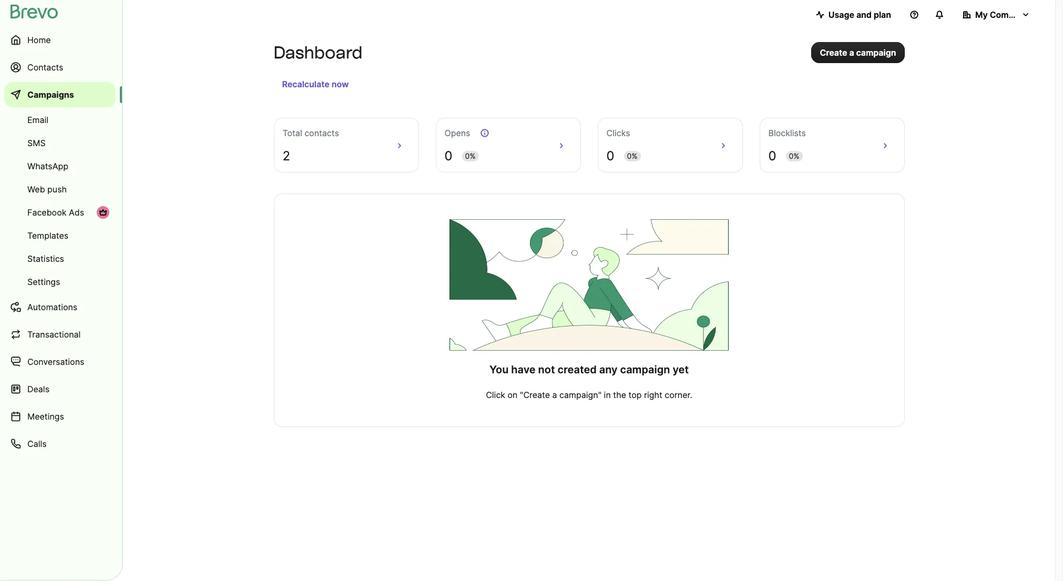 Task type: vqa. For each thing, say whether or not it's contained in the screenshot.
the bottom a
yes



Task type: describe. For each thing, give the bounding box(es) containing it.
sms
[[27, 138, 46, 148]]

a inside button
[[850, 47, 854, 58]]

home link
[[4, 27, 116, 53]]

corner.
[[665, 390, 693, 400]]

right
[[644, 390, 663, 400]]

top
[[629, 390, 642, 400]]

on
[[508, 390, 518, 400]]

click on "create a campaign" in the top right corner.
[[486, 390, 693, 400]]

automations link
[[4, 295, 116, 320]]

company
[[990, 9, 1029, 20]]

whatsapp
[[27, 161, 68, 171]]

ads
[[69, 207, 84, 218]]

usage
[[829, 9, 855, 20]]

my
[[976, 9, 988, 20]]

2
[[283, 148, 290, 164]]

settings
[[27, 277, 60, 287]]

yet
[[673, 363, 689, 376]]

push
[[47, 184, 67, 195]]

statistics
[[27, 253, 64, 264]]

campaign inside button
[[856, 47, 896, 58]]

deals link
[[4, 377, 116, 402]]

recalculate now button
[[278, 76, 353, 93]]

1 vertical spatial a
[[553, 390, 557, 400]]

facebook ads link
[[4, 202, 116, 223]]

0% for blocklists
[[789, 151, 800, 160]]

1 0% from the left
[[465, 151, 476, 160]]

automations
[[27, 302, 77, 312]]

total
[[283, 128, 302, 138]]

plan
[[874, 9, 891, 20]]

calls
[[27, 439, 47, 449]]

templates
[[27, 230, 68, 241]]

usage and plan
[[829, 9, 891, 20]]

deals
[[27, 384, 49, 394]]

contacts link
[[4, 55, 116, 80]]

dashboard
[[274, 43, 363, 63]]

settings link
[[4, 271, 116, 292]]

sms link
[[4, 133, 116, 154]]

created
[[558, 363, 597, 376]]

email link
[[4, 109, 116, 130]]

web
[[27, 184, 45, 195]]

whatsapp link
[[4, 156, 116, 177]]

create a campaign
[[820, 47, 896, 58]]

meetings link
[[4, 404, 116, 429]]



Task type: locate. For each thing, give the bounding box(es) containing it.
create
[[820, 47, 847, 58]]

0 horizontal spatial 0%
[[465, 151, 476, 160]]

total contacts
[[283, 128, 339, 138]]

transactional link
[[4, 322, 116, 347]]

0% for clicks
[[627, 151, 638, 160]]

0 for blocklists
[[769, 148, 777, 164]]

2 horizontal spatial 0%
[[789, 151, 800, 160]]

meetings
[[27, 411, 64, 422]]

and
[[857, 9, 872, 20]]

facebook
[[27, 207, 66, 218]]

3 0% from the left
[[789, 151, 800, 160]]

0 vertical spatial campaign
[[856, 47, 896, 58]]

2 horizontal spatial 0
[[769, 148, 777, 164]]

web push
[[27, 184, 67, 195]]

3 0 from the left
[[769, 148, 777, 164]]

1 horizontal spatial campaign
[[856, 47, 896, 58]]

0
[[445, 148, 453, 164], [607, 148, 615, 164], [769, 148, 777, 164]]

2 0 from the left
[[607, 148, 615, 164]]

1 vertical spatial campaign
[[620, 363, 670, 376]]

you
[[490, 363, 509, 376]]

campaigns
[[27, 89, 74, 100]]

"create
[[520, 390, 550, 400]]

campaign
[[856, 47, 896, 58], [620, 363, 670, 376]]

in
[[604, 390, 611, 400]]

facebook ads
[[27, 207, 84, 218]]

recalculate now
[[282, 79, 349, 89]]

transactional
[[27, 329, 81, 340]]

contacts
[[27, 62, 63, 73]]

any
[[599, 363, 618, 376]]

1 horizontal spatial 0%
[[627, 151, 638, 160]]

not
[[538, 363, 555, 376]]

0 down blocklists
[[769, 148, 777, 164]]

blocklists
[[769, 128, 806, 138]]

the
[[613, 390, 626, 400]]

0 horizontal spatial campaign
[[620, 363, 670, 376]]

usage and plan button
[[808, 4, 900, 25]]

click
[[486, 390, 505, 400]]

campaign"
[[560, 390, 602, 400]]

2 0% from the left
[[627, 151, 638, 160]]

clicks
[[607, 128, 630, 138]]

0% down clicks
[[627, 151, 638, 160]]

campaign up "right"
[[620, 363, 670, 376]]

a
[[850, 47, 854, 58], [553, 390, 557, 400]]

0% down blocklists
[[789, 151, 800, 160]]

web push link
[[4, 179, 116, 200]]

left___rvooi image
[[99, 208, 107, 217]]

0%
[[465, 151, 476, 160], [627, 151, 638, 160], [789, 151, 800, 160]]

now
[[332, 79, 349, 89]]

campaigns link
[[4, 82, 116, 107]]

recalculate
[[282, 79, 330, 89]]

email
[[27, 115, 48, 125]]

conversations
[[27, 357, 84, 367]]

my company
[[976, 9, 1029, 20]]

0 down clicks
[[607, 148, 615, 164]]

campaign down plan
[[856, 47, 896, 58]]

0% down opens
[[465, 151, 476, 160]]

1 horizontal spatial a
[[850, 47, 854, 58]]

1 0 from the left
[[445, 148, 453, 164]]

0 horizontal spatial a
[[553, 390, 557, 400]]

create a campaign button
[[812, 42, 905, 63]]

opens
[[445, 128, 470, 138]]

home
[[27, 35, 51, 45]]

contacts
[[305, 128, 339, 138]]

1 horizontal spatial 0
[[607, 148, 615, 164]]

you have not created any campaign yet
[[490, 363, 689, 376]]

a right create
[[850, 47, 854, 58]]

0 vertical spatial a
[[850, 47, 854, 58]]

conversations link
[[4, 349, 116, 374]]

calls link
[[4, 431, 116, 456]]

statistics link
[[4, 248, 116, 269]]

0 down opens
[[445, 148, 453, 164]]

templates link
[[4, 225, 116, 246]]

a right "create
[[553, 390, 557, 400]]

0 horizontal spatial 0
[[445, 148, 453, 164]]

have
[[511, 363, 536, 376]]

0 for clicks
[[607, 148, 615, 164]]

my company button
[[955, 4, 1039, 25]]



